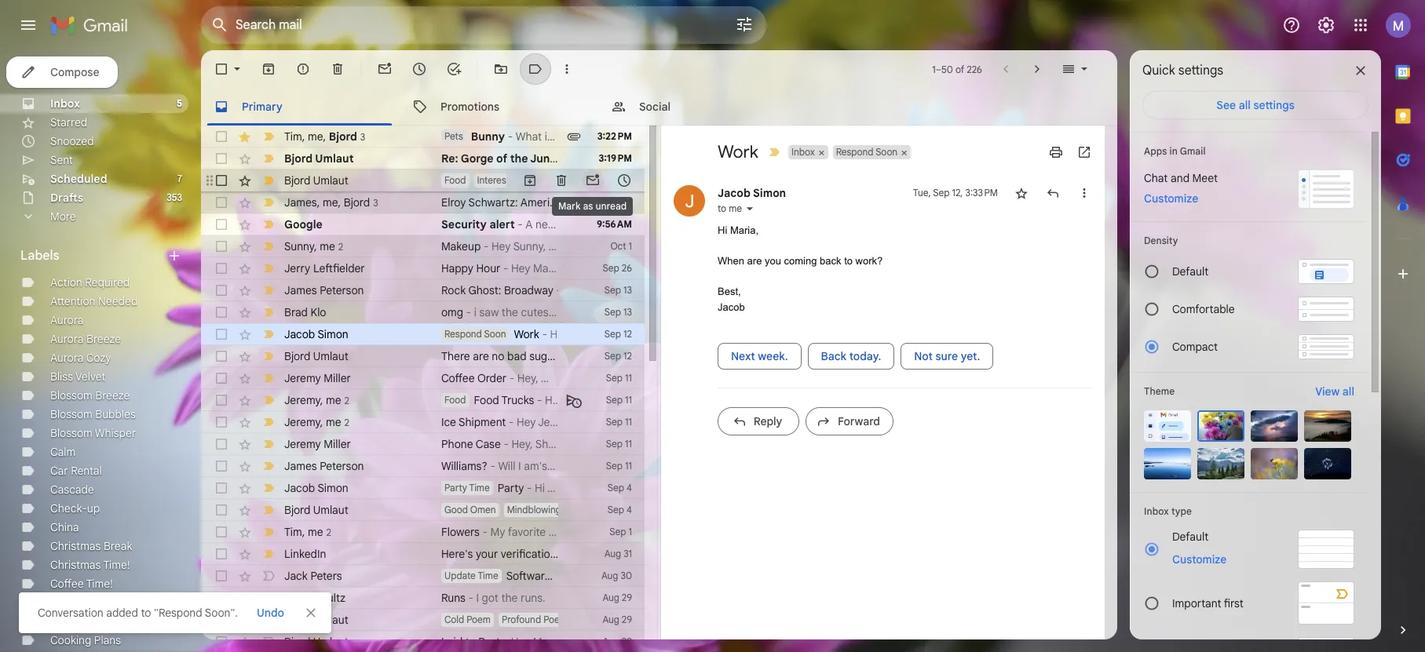 Task type: locate. For each thing, give the bounding box(es) containing it.
there
[[442, 350, 470, 364]]

here's your verification code 230409
[[442, 548, 627, 562]]

0 vertical spatial aug 29
[[603, 592, 632, 604]]

3 inside tim , me , bjord 3
[[360, 131, 366, 143]]

1 vertical spatial inbox
[[792, 146, 815, 158]]

2 vertical spatial james
[[284, 460, 317, 474]]

1 vertical spatial blossom
[[50, 408, 92, 422]]

2 12 from the top
[[624, 350, 632, 362]]

no
[[492, 350, 505, 364]]

1 horizontal spatial party
[[498, 482, 524, 496]]

time inside party time party -
[[469, 482, 490, 494]]

0 vertical spatial miller
[[324, 372, 351, 386]]

1 sep 12 from the top
[[605, 328, 632, 340]]

food down re:
[[445, 174, 466, 186]]

cold inside cold poem concert tickets
[[50, 596, 73, 610]]

1 vertical spatial jacob simon
[[284, 328, 349, 342]]

None search field
[[201, 6, 767, 44]]

1 vertical spatial time!
[[86, 577, 113, 592]]

to right added
[[141, 607, 151, 621]]

1 vertical spatial tim
[[284, 525, 302, 539]]

2 jeremy miller from the top
[[284, 438, 351, 452]]

2 inside tim , me 2
[[326, 527, 331, 539]]

0 horizontal spatial tab list
[[201, 88, 1118, 126]]

0 vertical spatial aurora
[[50, 313, 84, 328]]

i left be's?
[[589, 460, 592, 474]]

peterson down leftfielder
[[320, 284, 364, 298]]

default up customize
[[1173, 530, 1209, 544]]

1 tim from the top
[[284, 129, 302, 143]]

1 vertical spatial soon
[[484, 328, 506, 340]]

1 vertical spatial 13
[[624, 306, 632, 318]]

party down "will"
[[498, 482, 524, 496]]

update down code
[[554, 570, 590, 584]]

are left no
[[473, 350, 489, 364]]

1 vertical spatial bjord umlaut row
[[201, 500, 645, 522]]

1 vertical spatial poem
[[467, 614, 491, 626]]

theme element
[[1145, 384, 1176, 400]]

party up the good
[[445, 482, 467, 494]]

whisper
[[95, 427, 136, 441]]

1 29 from the top
[[622, 592, 632, 604]]

jerry
[[284, 262, 311, 276]]

1 vertical spatial james
[[284, 284, 317, 298]]

update time software update
[[445, 570, 590, 584]]

time up omen
[[469, 482, 490, 494]]

aug for update time software update
[[602, 570, 619, 582]]

aug 29 for laid to rest -
[[603, 636, 632, 648]]

main menu image
[[19, 16, 38, 35]]

time down your
[[478, 570, 499, 582]]

breeze up bubbles
[[95, 389, 130, 403]]

delete image
[[330, 61, 346, 77]]

profound poems
[[502, 614, 573, 626]]

- left i
[[466, 306, 471, 320]]

1 4 from the top
[[627, 482, 632, 494]]

bjord umlaut row up flowers
[[201, 500, 645, 522]]

2 miller from the top
[[324, 438, 351, 452]]

bjord down tim , me , bjord 3
[[284, 152, 313, 166]]

poem for cold poem concert tickets
[[76, 596, 104, 610]]

poem inside the work main content
[[467, 614, 491, 626]]

- up hour
[[484, 240, 489, 254]]

primary tab
[[201, 88, 398, 126]]

cold poem link
[[50, 596, 104, 610]]

1 1 from the top
[[629, 240, 632, 252]]

- up your
[[483, 526, 488, 540]]

sep 11 for williams? - will i am's? would i be's?
[[606, 460, 632, 472]]

bjord umlaut row
[[201, 170, 645, 192], [201, 500, 645, 522], [201, 610, 645, 632]]

james down jerry in the left top of the page
[[284, 284, 317, 298]]

search mail image
[[206, 11, 234, 39]]

inbox left respond soon button
[[792, 146, 815, 158]]

jungle
[[531, 152, 566, 166]]

tim , me , bjord 3
[[284, 129, 366, 143]]

1 vertical spatial james peterson
[[284, 460, 364, 474]]

1 horizontal spatial 3
[[373, 197, 378, 209]]

0 vertical spatial 3
[[360, 131, 366, 143]]

0 vertical spatial inbox
[[50, 97, 80, 111]]

inbox inside button
[[792, 146, 815, 158]]

cold down 'runs'
[[445, 614, 464, 626]]

2 inside 'sunny , me 2'
[[338, 241, 343, 253]]

tim for ,
[[284, 129, 302, 143]]

bjord down the brad
[[284, 350, 311, 364]]

sep for 15th row from the bottom of the the work main content
[[605, 284, 621, 296]]

1 horizontal spatial poem
[[467, 614, 491, 626]]

, for ninth row from the bottom
[[320, 415, 323, 429]]

1 vertical spatial 3
[[373, 197, 378, 209]]

velvet
[[75, 370, 106, 384]]

2 default from the top
[[1173, 530, 1209, 544]]

soon inside button
[[876, 146, 898, 158]]

2 christmas from the top
[[50, 559, 101, 573]]

- right order
[[510, 372, 515, 386]]

1 vertical spatial jeremy , me 2
[[284, 415, 350, 429]]

here's
[[442, 548, 473, 562]]

1 vertical spatial respond
[[445, 328, 482, 340]]

jacob simon up the 'show details' 'icon'
[[718, 186, 787, 200]]

, for 5th row from the bottom of the the work main content
[[302, 525, 305, 539]]

2 james from the top
[[284, 284, 317, 298]]

up
[[87, 502, 100, 516]]

time inside update time software update
[[478, 570, 499, 582]]

bjord umlaut row down re:
[[201, 170, 645, 192]]

16 row from the top
[[201, 478, 645, 500]]

breeze up cozy
[[86, 332, 121, 346]]

0 vertical spatial blossom
[[50, 389, 92, 403]]

30
[[621, 570, 632, 582]]

1 sep 11 from the top
[[606, 372, 632, 384]]

bjord umlaut row up laid
[[201, 610, 645, 632]]

james up tim , me 2
[[284, 460, 317, 474]]

sep 4 inside row
[[608, 482, 632, 494]]

3 aurora from the top
[[50, 351, 84, 365]]

aurora down attention
[[50, 313, 84, 328]]

update inside update time software update
[[445, 570, 476, 582]]

the right 'of'
[[510, 152, 528, 166]]

oct 1
[[611, 240, 632, 252]]

row
[[201, 126, 645, 148], [201, 148, 645, 170], [201, 192, 716, 214], [201, 214, 645, 236], [201, 236, 645, 258], [201, 258, 645, 280], [201, 280, 645, 302], [201, 302, 645, 324], [201, 324, 645, 346], [201, 346, 645, 368], [201, 368, 645, 390], [201, 390, 645, 412], [201, 412, 645, 434], [201, 434, 645, 456], [201, 456, 645, 478], [201, 478, 645, 500], [201, 522, 645, 544], [201, 544, 645, 566], [201, 566, 645, 588], [201, 588, 645, 610], [201, 632, 645, 653]]

1 vertical spatial aurora
[[50, 332, 84, 346]]

None checkbox
[[214, 61, 229, 77], [214, 129, 229, 145], [214, 151, 229, 167], [214, 195, 229, 211], [214, 217, 229, 233], [214, 261, 229, 277], [214, 305, 229, 321], [214, 371, 229, 387], [214, 415, 229, 431], [214, 459, 229, 475], [214, 481, 229, 497], [214, 503, 229, 519], [214, 525, 229, 541], [214, 591, 229, 607], [214, 635, 229, 651], [214, 61, 229, 77], [214, 129, 229, 145], [214, 151, 229, 167], [214, 195, 229, 211], [214, 217, 229, 233], [214, 261, 229, 277], [214, 305, 229, 321], [214, 371, 229, 387], [214, 415, 229, 431], [214, 459, 229, 475], [214, 481, 229, 497], [214, 503, 229, 519], [214, 525, 229, 541], [214, 591, 229, 607], [214, 635, 229, 651]]

sep for 12th row from the top of the the work main content
[[606, 394, 623, 406]]

2 james peterson from the top
[[284, 460, 364, 474]]

aurora down aurora link
[[50, 332, 84, 346]]

default up comfortable
[[1173, 265, 1209, 279]]

2:15 pm
[[601, 196, 632, 208]]

1 13 from the top
[[624, 284, 632, 296]]

2 bjord umlaut row from the top
[[201, 500, 645, 522]]

0 vertical spatial sep 13
[[605, 284, 632, 296]]

respond
[[836, 146, 874, 158], [445, 328, 482, 340]]

tim down primary tab
[[284, 129, 302, 143]]

11 row from the top
[[201, 368, 645, 390]]

3 inside james , me , bjord 3
[[373, 197, 378, 209]]

comfortable
[[1173, 302, 1236, 317]]

older image
[[1030, 61, 1046, 77]]

1 for flowers -
[[629, 526, 632, 538]]

1 vertical spatial breeze
[[95, 389, 130, 403]]

1 vertical spatial and
[[614, 196, 633, 210]]

christmas up coffee time! link
[[50, 559, 101, 573]]

coffee inside labels navigation
[[50, 577, 84, 592]]

ice shipment -
[[442, 416, 517, 430]]

action required
[[50, 276, 130, 290]]

laid
[[442, 636, 463, 650]]

back today. button
[[808, 343, 895, 370]]

1 sep 13 from the top
[[605, 284, 632, 296]]

show details image
[[746, 204, 755, 214]]

i left got
[[476, 592, 479, 606]]

1 horizontal spatial and
[[1171, 171, 1190, 185]]

christmas down china link
[[50, 540, 101, 554]]

3 left elroy
[[373, 197, 378, 209]]

flowers
[[442, 526, 480, 540]]

ghost:
[[469, 284, 502, 298]]

Not starred checkbox
[[1014, 185, 1030, 201]]

row containing linkedin
[[201, 544, 645, 566]]

3 aug 29 from the top
[[603, 636, 632, 648]]

5 11 from the top
[[625, 460, 632, 472]]

0 vertical spatial tim
[[284, 129, 302, 143]]

0 horizontal spatial are
[[473, 350, 489, 364]]

1 vertical spatial coffee
[[50, 577, 84, 592]]

1 vertical spatial work
[[514, 328, 540, 342]]

display density element
[[1145, 235, 1355, 247]]

the right saw
[[502, 306, 518, 320]]

0 vertical spatial are
[[748, 255, 762, 267]]

snoozed
[[50, 134, 94, 148]]

peterson up tim , me 2
[[320, 460, 364, 474]]

0 horizontal spatial cold
[[50, 596, 73, 610]]

sep 12 for jacob simon
[[605, 328, 632, 340]]

blossom bubbles
[[50, 408, 136, 422]]

me for row containing james
[[323, 195, 338, 209]]

1 vertical spatial are
[[473, 350, 489, 364]]

2 vertical spatial jacob simon
[[284, 482, 349, 496]]

0 horizontal spatial inbox
[[50, 97, 80, 111]]

starred link
[[50, 115, 87, 130]]

2 vertical spatial aurora
[[50, 351, 84, 365]]

miller
[[324, 372, 351, 386], [324, 438, 351, 452]]

- right rest
[[503, 636, 508, 650]]

are for there
[[473, 350, 489, 364]]

back today.
[[821, 350, 882, 364]]

aurora for aurora breeze
[[50, 332, 84, 346]]

2 horizontal spatial inbox
[[1145, 506, 1170, 518]]

advanced search options image
[[729, 9, 761, 40]]

3 11 from the top
[[625, 416, 632, 428]]

11
[[625, 372, 632, 384], [625, 394, 632, 406], [625, 416, 632, 428], [625, 438, 632, 450], [625, 460, 632, 472]]

i right "will"
[[519, 460, 521, 474]]

0 horizontal spatial 3
[[360, 131, 366, 143]]

2 4 from the top
[[627, 504, 632, 516]]

television
[[636, 196, 682, 210]]

report spam image
[[295, 61, 311, 77]]

are
[[748, 255, 762, 267], [473, 350, 489, 364]]

respond for respond soon
[[836, 146, 874, 158]]

soon for respond soon
[[876, 146, 898, 158]]

20 row from the top
[[201, 588, 645, 610]]

1 horizontal spatial work
[[718, 141, 759, 163]]

0 vertical spatial sep 12
[[605, 328, 632, 340]]

0 vertical spatial soon
[[876, 146, 898, 158]]

1 11 from the top
[[625, 372, 632, 384]]

blossom breeze link
[[50, 389, 130, 403]]

inbox left type
[[1145, 506, 1170, 518]]

sep for ninth row from the bottom
[[606, 416, 623, 428]]

blossom for blossom whisper
[[50, 427, 92, 441]]

0 horizontal spatial soon
[[484, 328, 506, 340]]

food inside food food trucks -
[[445, 394, 466, 406]]

calm
[[50, 445, 76, 460]]

the right got
[[502, 592, 518, 606]]

time! down christmas time! link
[[86, 577, 113, 592]]

coffee down there
[[442, 372, 475, 386]]

week.
[[758, 350, 788, 364]]

0 vertical spatial time!
[[103, 559, 130, 573]]

ice
[[442, 416, 456, 430]]

default
[[1173, 265, 1209, 279], [1173, 530, 1209, 544]]

1 vertical spatial cold
[[445, 614, 464, 626]]

1 jeremy miller from the top
[[284, 372, 351, 386]]

tim , me 2
[[284, 525, 331, 539]]

coffee inside the work main content
[[442, 372, 475, 386]]

17 row from the top
[[201, 522, 645, 544]]

1 vertical spatial 1
[[629, 526, 632, 538]]

food up shipment
[[474, 394, 499, 408]]

simon down klo
[[318, 328, 349, 342]]

12 for bjord umlaut
[[624, 350, 632, 362]]

soon inside respond soon work -
[[484, 328, 506, 340]]

1 christmas from the top
[[50, 540, 101, 554]]

1 aurora from the top
[[50, 313, 84, 328]]

update down here's
[[445, 570, 476, 582]]

tue, sep 12, 3:33 pm cell
[[914, 185, 999, 201]]

jeremy , me 2 for food trucks
[[284, 393, 350, 407]]

1 horizontal spatial respond
[[836, 146, 874, 158]]

2 11 from the top
[[625, 394, 632, 406]]

0 vertical spatial cold
[[50, 596, 73, 610]]

2 vertical spatial simon
[[318, 482, 349, 496]]

2 sep 12 from the top
[[605, 350, 632, 362]]

1 vertical spatial default
[[1173, 530, 1209, 544]]

1 vertical spatial christmas
[[50, 559, 101, 573]]

2 1 from the top
[[629, 526, 632, 538]]

important because you marked it as important. switch
[[261, 613, 277, 629]]

reply
[[754, 415, 783, 429]]

1 vertical spatial sep 4
[[608, 504, 632, 516]]

forward link
[[806, 408, 894, 436]]

respond inside respond soon button
[[836, 146, 874, 158]]

and inside elroy schwartz: american comedy and television writer. link
[[614, 196, 633, 210]]

move to image
[[493, 61, 509, 77]]

food
[[445, 174, 466, 186], [474, 394, 499, 408], [445, 394, 466, 406]]

7 row from the top
[[201, 280, 645, 302]]

1 vertical spatial simon
[[318, 328, 349, 342]]

sep 13 for omg - i saw the cutest dog the other day
[[605, 306, 632, 318]]

row containing jerry leftfielder
[[201, 258, 645, 280]]

toggle split pane mode image
[[1061, 61, 1077, 77]]

12 row from the top
[[201, 390, 645, 412]]

3:22 pm
[[598, 130, 632, 142]]

simon up tim , me 2
[[318, 482, 349, 496]]

sep 4 down be's?
[[608, 482, 632, 494]]

james peterson up tim , me 2
[[284, 460, 364, 474]]

0 vertical spatial 29
[[622, 592, 632, 604]]

quick
[[1143, 63, 1176, 79]]

cold inside the work main content
[[445, 614, 464, 626]]

check-up link
[[50, 502, 100, 516]]

0 vertical spatial and
[[1171, 171, 1190, 185]]

blossom down bliss velvet link
[[50, 389, 92, 403]]

promotions tab
[[400, 88, 598, 126]]

3:19 pm
[[599, 152, 632, 164]]

sep for 15th row from the top of the the work main content
[[606, 460, 623, 472]]

None checkbox
[[214, 173, 229, 189], [214, 239, 229, 255], [214, 283, 229, 299], [214, 327, 229, 343], [214, 349, 229, 365], [214, 393, 229, 409], [214, 437, 229, 453], [214, 547, 229, 563], [214, 569, 229, 585], [214, 173, 229, 189], [214, 239, 229, 255], [214, 283, 229, 299], [214, 327, 229, 343], [214, 349, 229, 365], [214, 393, 229, 409], [214, 437, 229, 453], [214, 547, 229, 563], [214, 569, 229, 585]]

respond right inbox button
[[836, 146, 874, 158]]

time for software
[[478, 570, 499, 582]]

am's?
[[524, 460, 553, 474]]

update
[[554, 570, 590, 584], [445, 570, 476, 582]]

3 bjord umlaut from the top
[[284, 350, 349, 364]]

1 jeremy , me 2 from the top
[[284, 393, 350, 407]]

1 vertical spatial sep 12
[[605, 350, 632, 362]]

12 for jacob simon
[[624, 328, 632, 340]]

inbox type element
[[1145, 506, 1355, 518]]

6 bjord umlaut from the top
[[284, 636, 349, 650]]

1 vertical spatial jeremy miller
[[284, 438, 351, 452]]

- right bunny
[[508, 130, 513, 144]]

0 vertical spatial 1
[[629, 240, 632, 252]]

has scheduled message image
[[566, 393, 582, 409]]

0 horizontal spatial i
[[476, 592, 479, 606]]

2 aurora from the top
[[50, 332, 84, 346]]

4 sep 11 from the top
[[606, 438, 632, 450]]

respond up there
[[445, 328, 482, 340]]

important first
[[1173, 597, 1244, 611]]

18 row from the top
[[201, 544, 645, 566]]

0 horizontal spatial poem
[[76, 596, 104, 610]]

christmas break
[[50, 540, 132, 554]]

simon for work
[[318, 328, 349, 342]]

sep 4 up sep 1
[[608, 504, 632, 516]]

james peterson down jerry leftfielder
[[284, 284, 364, 298]]

there are no bad suggestions... link
[[442, 349, 599, 365]]

are for when
[[748, 255, 762, 267]]

3 james from the top
[[284, 460, 317, 474]]

inbox inside labels navigation
[[50, 97, 80, 111]]

2 vertical spatial 29
[[622, 636, 632, 648]]

19 row from the top
[[201, 566, 645, 588]]

writer.
[[685, 196, 716, 210]]

blossom up calm link
[[50, 427, 92, 441]]

work up to me
[[718, 141, 759, 163]]

5 row from the top
[[201, 236, 645, 258]]

i
[[474, 306, 477, 320]]

3 29 from the top
[[622, 636, 632, 648]]

quick settings element
[[1143, 63, 1224, 91]]

1 vertical spatial 29
[[622, 614, 632, 626]]

1 horizontal spatial cold
[[445, 614, 464, 626]]

2 tim from the top
[[284, 525, 302, 539]]

coffee up 'cold poem' link
[[50, 577, 84, 592]]

breeze for blossom breeze
[[95, 389, 130, 403]]

3 blossom from the top
[[50, 427, 92, 441]]

1 horizontal spatial inbox
[[792, 146, 815, 158]]

0 vertical spatial time
[[469, 482, 490, 494]]

your
[[476, 548, 498, 562]]

1 vertical spatial 12
[[624, 350, 632, 362]]

- left "will"
[[491, 460, 496, 474]]

21 row from the top
[[201, 632, 645, 653]]

poem inside cold poem concert tickets
[[76, 596, 104, 610]]

aurora
[[50, 313, 84, 328], [50, 332, 84, 346], [50, 351, 84, 365]]

me for 5th row from the bottom of the the work main content
[[308, 525, 323, 539]]

0 horizontal spatial party
[[445, 482, 467, 494]]

and right chat
[[1171, 171, 1190, 185]]

1 row from the top
[[201, 126, 645, 148]]

tim
[[284, 129, 302, 143], [284, 525, 302, 539]]

quick settings
[[1143, 63, 1224, 79]]

are inside row
[[473, 350, 489, 364]]

1 peterson from the top
[[320, 284, 364, 298]]

4 for jacob simon
[[627, 482, 632, 494]]

1 vertical spatial peterson
[[320, 460, 364, 474]]

3 down primary tab
[[360, 131, 366, 143]]

1 james peterson from the top
[[284, 284, 364, 298]]

1 right oct
[[629, 240, 632, 252]]

0 vertical spatial christmas
[[50, 540, 101, 554]]

gmail image
[[50, 9, 136, 41]]

0 vertical spatial jeremy , me 2
[[284, 393, 350, 407]]

toolbar
[[515, 173, 640, 189]]

1 aug 29 from the top
[[603, 592, 632, 604]]

4 11 from the top
[[625, 438, 632, 450]]

best, jacob
[[718, 286, 745, 313]]

jeremy miller for phone case -
[[284, 438, 351, 452]]

11 for coffee order -
[[625, 372, 632, 384]]

respond inside respond soon work -
[[445, 328, 482, 340]]

2 sep 13 from the top
[[605, 306, 632, 318]]

cold up the concert
[[50, 596, 73, 610]]

4 for bjord umlaut
[[627, 504, 632, 516]]

me for 12th row from the top of the the work main content
[[326, 393, 341, 407]]

0 vertical spatial breeze
[[86, 332, 121, 346]]

0 vertical spatial bjord umlaut row
[[201, 170, 645, 192]]

bjord up james , me , bjord 3
[[284, 174, 311, 188]]

party
[[498, 482, 524, 496], [445, 482, 467, 494]]

0 vertical spatial 12
[[624, 328, 632, 340]]

0 vertical spatial default
[[1173, 265, 1209, 279]]

labels navigation
[[0, 50, 201, 653]]

3 for tim
[[360, 131, 366, 143]]

will
[[498, 460, 516, 474]]

peterson for williams?
[[320, 460, 364, 474]]

1 up the 31
[[629, 526, 632, 538]]

1 vertical spatial sep 13
[[605, 306, 632, 318]]

drafts link
[[50, 191, 83, 205]]

1 sep 4 from the top
[[608, 482, 632, 494]]

makeup
[[442, 240, 481, 254]]

sep 11 for coffee order -
[[606, 372, 632, 384]]

sep 11
[[606, 372, 632, 384], [606, 394, 632, 406], [606, 416, 632, 428], [606, 438, 632, 450], [606, 460, 632, 472]]

inbox for inbox link
[[50, 97, 80, 111]]

simon up the 'show details' 'icon'
[[753, 186, 787, 200]]

2 sep 4 from the top
[[608, 504, 632, 516]]

13
[[624, 284, 632, 296], [624, 306, 632, 318]]

4 row from the top
[[201, 214, 645, 236]]

linkedin
[[284, 548, 326, 562]]

2 vertical spatial inbox
[[1145, 506, 1170, 518]]

3 sep 11 from the top
[[606, 416, 632, 428]]

soon
[[876, 146, 898, 158], [484, 328, 506, 340]]

poem up concert tickets link
[[76, 596, 104, 610]]

2 blossom from the top
[[50, 408, 92, 422]]

0 horizontal spatial update
[[445, 570, 476, 582]]

1 miller from the top
[[324, 372, 351, 386]]

james peterson for williams?
[[284, 460, 364, 474]]

1 blossom from the top
[[50, 389, 92, 403]]

aurora up bliss
[[50, 351, 84, 365]]

to right back
[[845, 255, 853, 267]]

james up google
[[284, 195, 317, 209]]

christmas for christmas time!
[[50, 559, 101, 573]]

conversation added to "respond soon".
[[38, 607, 238, 621]]

time! down break
[[103, 559, 130, 573]]

0 vertical spatial james peterson
[[284, 284, 364, 298]]

cooking plans
[[50, 634, 121, 648]]

sent link
[[50, 153, 73, 167]]

0 horizontal spatial work
[[514, 328, 540, 342]]

0 vertical spatial jeremy miller
[[284, 372, 351, 386]]

alert
[[19, 36, 1401, 634]]

simon for party
[[318, 482, 349, 496]]

6 row from the top
[[201, 258, 645, 280]]

time! for coffee time!
[[86, 577, 113, 592]]

0 horizontal spatial and
[[614, 196, 633, 210]]

promotions
[[441, 99, 500, 114]]

are left you
[[748, 255, 762, 267]]

settings image
[[1318, 16, 1336, 35]]

china link
[[50, 521, 79, 535]]

3
[[360, 131, 366, 143], [373, 197, 378, 209]]

and up '9:56 am'
[[614, 196, 633, 210]]

5 sep 11 from the top
[[606, 460, 632, 472]]

jacob
[[718, 186, 751, 200], [718, 301, 745, 313], [284, 328, 315, 342], [284, 482, 315, 496]]

2 peterson from the top
[[320, 460, 364, 474]]

order
[[478, 372, 507, 386]]

1 horizontal spatial coffee
[[442, 372, 475, 386]]

customize
[[1173, 553, 1227, 567]]

christmas for christmas break
[[50, 540, 101, 554]]

inbox up starred
[[50, 97, 80, 111]]

elroy schwartz: american comedy and television writer.
[[442, 196, 716, 210]]

more button
[[0, 207, 189, 226]]

tim up linkedin
[[284, 525, 302, 539]]

- down williams? - will i am's? would i be's?
[[527, 482, 532, 496]]

tab list
[[1382, 50, 1426, 596], [201, 88, 1118, 126]]

3 row from the top
[[201, 192, 716, 214]]

jacob simon down klo
[[284, 328, 349, 342]]

work up there are no bad suggestions... link
[[514, 328, 540, 342]]

poem up laid to rest -
[[467, 614, 491, 626]]

3 for james
[[373, 197, 378, 209]]

peters
[[311, 570, 342, 584]]

coffee for coffee time!
[[50, 577, 84, 592]]

bjord up leftfielder
[[344, 195, 370, 209]]

8 row from the top
[[201, 302, 645, 324]]

plans
[[94, 634, 121, 648]]

0 vertical spatial peterson
[[320, 284, 364, 298]]

0 vertical spatial 13
[[624, 284, 632, 296]]

sep for 10th row
[[605, 350, 621, 362]]

- right hour
[[504, 262, 509, 276]]

1 vertical spatial 4
[[627, 504, 632, 516]]

more
[[50, 210, 76, 224]]

aug for laid to rest -
[[603, 636, 620, 648]]

- right case
[[504, 438, 509, 452]]

food up ice
[[445, 394, 466, 406]]

2 13 from the top
[[624, 306, 632, 318]]

0 vertical spatial respond
[[836, 146, 874, 158]]

social tab
[[599, 88, 797, 126]]

time! for christmas time!
[[103, 559, 130, 573]]

miller for coffee
[[324, 372, 351, 386]]

sep for 16th row
[[608, 482, 625, 494]]

0 vertical spatial 4
[[627, 482, 632, 494]]

2 vertical spatial blossom
[[50, 427, 92, 441]]

0 vertical spatial james
[[284, 195, 317, 209]]

has attachment image
[[566, 129, 582, 145]]

0 vertical spatial poem
[[76, 596, 104, 610]]

coffee
[[442, 372, 475, 386], [50, 577, 84, 592]]

2 jeremy , me 2 from the top
[[284, 415, 350, 429]]

blossom down blossom breeze
[[50, 408, 92, 422]]

1 12 from the top
[[624, 328, 632, 340]]

cold for cold poem concert tickets
[[50, 596, 73, 610]]



Task type: vqa. For each thing, say whether or not it's contained in the screenshot.
d&d beyond
no



Task type: describe. For each thing, give the bounding box(es) containing it.
5 bjord umlaut from the top
[[284, 614, 349, 628]]

would
[[556, 460, 587, 474]]

in
[[1170, 145, 1178, 157]]

bubbles
[[95, 408, 136, 422]]

poems
[[544, 614, 573, 626]]

sep 11 for phone case -
[[606, 438, 632, 450]]

1 horizontal spatial i
[[519, 460, 521, 474]]

- right trucks
[[537, 394, 543, 408]]

respond soon button
[[833, 145, 900, 159]]

inbox button
[[789, 145, 817, 159]]

snooze image
[[412, 61, 427, 77]]

tickets
[[93, 615, 129, 629]]

0 vertical spatial jacob simon
[[718, 186, 787, 200]]

trucks
[[502, 394, 535, 408]]

to inside row
[[466, 636, 476, 650]]

re: gorge of the jungle link
[[442, 151, 566, 167]]

1 default from the top
[[1173, 265, 1209, 279]]

sep inside cell
[[934, 187, 950, 199]]

0 vertical spatial work
[[718, 141, 759, 163]]

row containing jack peters
[[201, 566, 645, 588]]

calm link
[[50, 445, 76, 460]]

more image
[[559, 61, 575, 77]]

drafts
[[50, 191, 83, 205]]

sep for row containing brad klo
[[605, 306, 621, 318]]

inbox link
[[50, 97, 80, 111]]

compose button
[[6, 57, 118, 88]]

sep for 11th row from the bottom of the the work main content
[[606, 372, 623, 384]]

jeremy , me 2 for -
[[284, 415, 350, 429]]

2 for ice shipment -
[[345, 417, 350, 429]]

snoozed link
[[50, 134, 94, 148]]

james peterson for rock ghost: broadway
[[284, 284, 364, 298]]

13 for omg - i saw the cutest dog the other day
[[624, 306, 632, 318]]

14 row from the top
[[201, 434, 645, 456]]

pets bunny -
[[445, 130, 516, 144]]

food for food food trucks -
[[445, 394, 466, 406]]

aurora for aurora link
[[50, 313, 84, 328]]

sep 4 for simon
[[608, 482, 632, 494]]

to me
[[718, 203, 742, 214]]

sep for row containing jerry leftfielder
[[603, 262, 620, 274]]

concert
[[50, 615, 91, 629]]

breeze for aurora breeze
[[86, 332, 121, 346]]

jacob up tim , me 2
[[284, 482, 315, 496]]

sep 11 for ice shipment -
[[606, 416, 632, 428]]

aug for runs - i got the runs.
[[603, 592, 620, 604]]

coffee time!
[[50, 577, 113, 592]]

christmas break link
[[50, 540, 132, 554]]

row containing james
[[201, 192, 716, 214]]

compose
[[50, 65, 99, 79]]

4 jeremy from the top
[[284, 438, 321, 452]]

aug 31
[[605, 548, 632, 560]]

, for 12th row from the top of the the work main content
[[320, 393, 323, 407]]

, for 21th row from the bottom of the the work main content
[[302, 129, 305, 143]]

profound
[[502, 614, 541, 626]]

jacob simon for work
[[284, 328, 349, 342]]

- down trucks
[[509, 416, 514, 430]]

suggestions...
[[530, 350, 599, 364]]

shipment
[[459, 416, 506, 430]]

cozy
[[86, 351, 111, 365]]

alert containing conversation added to "respond soon".
[[19, 36, 1401, 634]]

respond soon work -
[[445, 328, 550, 342]]

tara
[[284, 592, 306, 606]]

peterson for rock
[[320, 284, 364, 298]]

saw
[[480, 306, 499, 320]]

the right the dog
[[578, 306, 595, 320]]

miller for phone
[[324, 438, 351, 452]]

2 sep 11 from the top
[[606, 394, 632, 406]]

1 jeremy from the top
[[284, 372, 321, 386]]

pets
[[445, 130, 463, 142]]

type
[[1172, 506, 1193, 518]]

blossom breeze
[[50, 389, 130, 403]]

jacob simon for party
[[284, 482, 349, 496]]

row containing tara schultz
[[201, 588, 645, 610]]

laid to rest -
[[442, 636, 511, 650]]

james for williams? - will i am's? would i be's?
[[284, 460, 317, 474]]

7
[[177, 173, 182, 185]]

inbox for inbox button
[[792, 146, 815, 158]]

2 bjord umlaut from the top
[[284, 174, 349, 188]]

first
[[1225, 597, 1244, 611]]

2 jeremy from the top
[[284, 393, 320, 407]]

row containing google
[[201, 214, 645, 236]]

re:
[[442, 152, 458, 166]]

inbox type
[[1145, 506, 1193, 518]]

blossom for blossom breeze
[[50, 389, 92, 403]]

bjord down primary tab
[[329, 129, 357, 143]]

labels image
[[528, 61, 544, 77]]

check-
[[50, 502, 87, 516]]

action
[[50, 276, 82, 290]]

sep 12 for bjord umlaut
[[605, 350, 632, 362]]

coffee order -
[[442, 372, 518, 386]]

29 for runs - i got the runs.
[[622, 592, 632, 604]]

13 row from the top
[[201, 412, 645, 434]]

other
[[597, 306, 624, 320]]

james for rock ghost: broadway -
[[284, 284, 317, 298]]

cutest
[[521, 306, 553, 320]]

respond for respond soon work -
[[445, 328, 482, 340]]

theme
[[1145, 386, 1176, 398]]

apps
[[1145, 145, 1168, 157]]

cold for cold poem
[[445, 614, 464, 626]]

- right 'runs'
[[469, 592, 474, 606]]

me for row containing sunny
[[320, 239, 335, 253]]

poem for cold poem
[[467, 614, 491, 626]]

15 row from the top
[[201, 456, 645, 478]]

attention needed
[[50, 295, 138, 309]]

car rental
[[50, 464, 102, 478]]

elroy
[[442, 196, 466, 210]]

2 29 from the top
[[622, 614, 632, 626]]

me for ninth row from the bottom
[[326, 415, 341, 429]]

bjord up tim , me 2
[[284, 504, 311, 518]]

3 jeremy from the top
[[284, 415, 320, 429]]

10 row from the top
[[201, 346, 645, 368]]

maria,
[[731, 225, 759, 236]]

sep 4 for umlaut
[[608, 504, 632, 516]]

rock
[[442, 284, 466, 298]]

1 horizontal spatial update
[[554, 570, 590, 584]]

inbox for inbox type
[[1145, 506, 1170, 518]]

unread
[[596, 200, 627, 212]]

cooking plans link
[[50, 634, 121, 648]]

sunny
[[284, 239, 314, 253]]

here's your verification code 230409 link
[[442, 547, 627, 563]]

next week. button
[[718, 343, 802, 370]]

omg - i saw the cutest dog the other day
[[442, 306, 645, 320]]

4 bjord umlaut from the top
[[284, 504, 349, 518]]

bjord down undo link
[[284, 636, 311, 650]]

tara schultz
[[284, 592, 346, 606]]

bjord down the tara
[[284, 614, 311, 628]]

bunny
[[471, 130, 505, 144]]

- down omg - i saw the cutest dog the other day
[[542, 328, 547, 342]]

best,
[[718, 286, 741, 298]]

sep 13 for rock ghost: broadway -
[[605, 284, 632, 296]]

flowers -
[[442, 526, 491, 540]]

- right alert
[[518, 218, 523, 232]]

cooking
[[50, 634, 91, 648]]

archive image
[[261, 61, 277, 77]]

, for row containing sunny
[[314, 239, 317, 253]]

2 for makeup -
[[338, 241, 343, 253]]

2 horizontal spatial i
[[589, 460, 592, 474]]

- up the dog
[[557, 284, 562, 298]]

11 for williams? - will i am's? would i be's?
[[625, 460, 632, 472]]

today.
[[850, 350, 882, 364]]

primary
[[242, 99, 283, 114]]

you
[[765, 255, 782, 267]]

"respond
[[154, 607, 202, 621]]

cascade
[[50, 483, 94, 497]]

labels heading
[[20, 248, 167, 264]]

0 vertical spatial simon
[[753, 186, 787, 200]]

american
[[521, 196, 568, 210]]

jacob up to me
[[718, 186, 751, 200]]

11 for phone case -
[[625, 438, 632, 450]]

sep 26
[[603, 262, 632, 274]]

aurora for aurora cozy
[[50, 351, 84, 365]]

jacob down the brad
[[284, 328, 315, 342]]

food for food
[[445, 174, 466, 186]]

tab list containing primary
[[201, 88, 1118, 126]]

coffee time! link
[[50, 577, 113, 592]]

code
[[560, 548, 585, 562]]

as
[[583, 200, 593, 212]]

1 james from the top
[[284, 195, 317, 209]]

software
[[506, 570, 551, 584]]

11 for ice shipment -
[[625, 416, 632, 428]]

dog
[[556, 306, 575, 320]]

good
[[445, 504, 468, 516]]

runs.
[[521, 592, 546, 606]]

google
[[284, 218, 323, 232]]

christmas time!
[[50, 559, 130, 573]]

3 bjord umlaut row from the top
[[201, 610, 645, 632]]

next
[[731, 350, 756, 364]]

2 for flowers -
[[326, 527, 331, 539]]

to up hi
[[718, 203, 727, 214]]

car rental link
[[50, 464, 102, 478]]

sep for 5th row from the bottom of the the work main content
[[610, 526, 627, 538]]

blossom bubbles link
[[50, 408, 136, 422]]

sep for eighth row from the bottom
[[606, 438, 623, 450]]

soon for respond soon work -
[[484, 328, 506, 340]]

attention
[[50, 295, 95, 309]]

blossom for blossom bubbles
[[50, 408, 92, 422]]

1 horizontal spatial tab list
[[1382, 50, 1426, 596]]

13 for rock ghost: broadway -
[[624, 284, 632, 296]]

add to tasks image
[[446, 61, 462, 77]]

jerry leftfielder
[[284, 262, 365, 276]]

2 row from the top
[[201, 148, 645, 170]]

when are you coming back to work?
[[718, 255, 883, 267]]

work main content
[[201, 50, 1118, 653]]

jeremy miller for coffee order -
[[284, 372, 351, 386]]

9 row from the top
[[201, 324, 645, 346]]

1 bjord umlaut row from the top
[[201, 170, 645, 192]]

apps in gmail
[[1145, 145, 1206, 157]]

2 aug 29 from the top
[[603, 614, 632, 626]]

aurora breeze
[[50, 332, 121, 346]]

party inside party time party -
[[445, 482, 467, 494]]

29 for laid to rest -
[[622, 636, 632, 648]]

tim for 2
[[284, 525, 302, 539]]

1 for makeup -
[[629, 240, 632, 252]]

to inside alert
[[141, 607, 151, 621]]

important
[[1173, 597, 1222, 611]]

, for row containing james
[[317, 195, 320, 209]]

sep for 9th row from the top of the the work main content
[[605, 328, 621, 340]]

toolbar inside the work main content
[[515, 173, 640, 189]]

coffee for coffee order -
[[442, 372, 475, 386]]

omg
[[442, 306, 464, 320]]

Search mail text field
[[236, 17, 691, 33]]

row containing sunny
[[201, 236, 645, 258]]

me for 21th row from the bottom of the the work main content
[[308, 129, 323, 143]]

verification
[[501, 548, 557, 562]]

353
[[167, 192, 182, 203]]

row containing brad klo
[[201, 302, 645, 324]]

blossom whisper
[[50, 427, 136, 441]]

time for party
[[469, 482, 490, 494]]

jacob down best,
[[718, 301, 745, 313]]

concert tickets link
[[50, 615, 129, 629]]

aug 29 for runs - i got the runs.
[[603, 592, 632, 604]]

mark as unread tooltip
[[552, 189, 633, 224]]

chat and meet
[[1145, 171, 1219, 185]]

1 bjord umlaut from the top
[[284, 152, 354, 166]]



